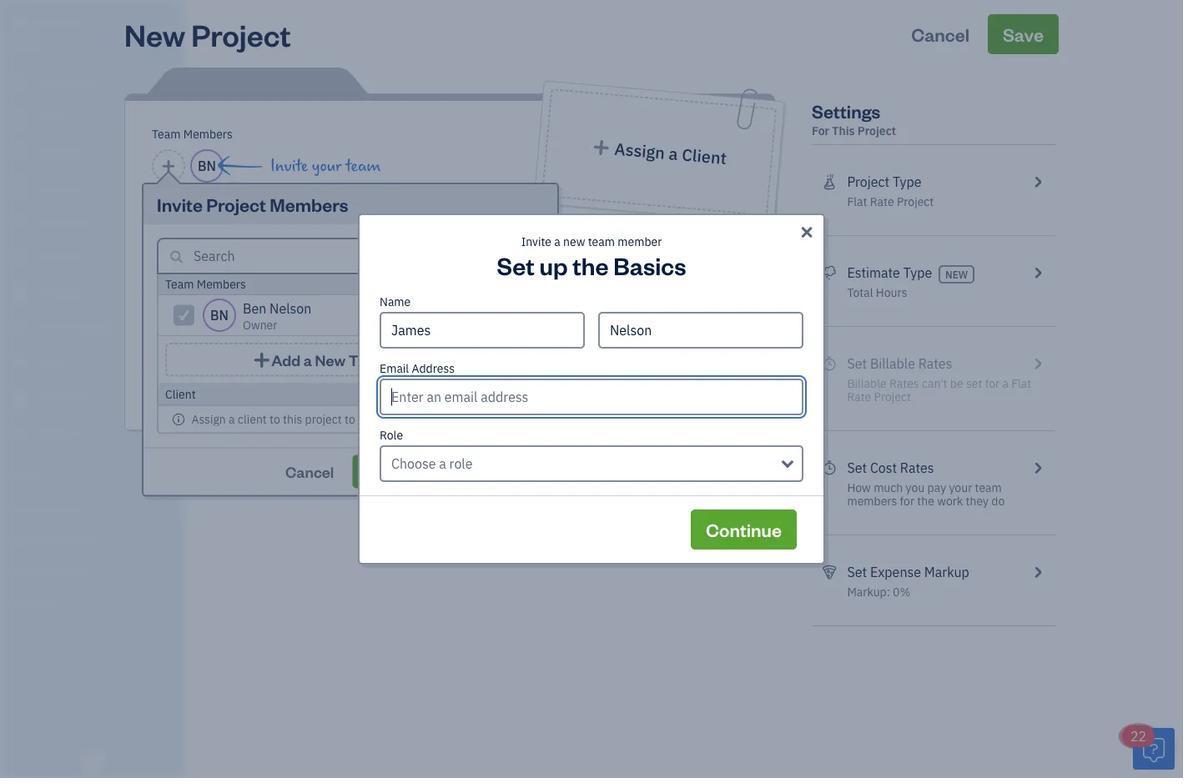 Task type: describe. For each thing, give the bounding box(es) containing it.
0 vertical spatial services
[[145, 338, 199, 353]]

team right update
[[422, 462, 461, 482]]

invite your team
[[270, 157, 381, 175]]

team up add team member 'icon'
[[152, 126, 181, 142]]

continue
[[706, 518, 782, 542]]

llc
[[54, 15, 77, 31]]

add a service
[[241, 373, 322, 390]]

basics
[[614, 250, 687, 281]]

hours
[[876, 285, 908, 300]]

0 horizontal spatial team
[[346, 157, 381, 175]]

by
[[465, 248, 477, 264]]

add for add a service
[[241, 373, 265, 390]]

payment image
[[11, 215, 31, 231]]

markup:
[[848, 585, 890, 600]]

type for estimate type
[[904, 264, 933, 282]]

how much you pay your team members for the work they do
[[848, 480, 1005, 509]]

add a new team member button
[[165, 343, 536, 377]]

timetracking image
[[822, 458, 838, 478]]

rate
[[870, 194, 894, 210]]

settings for settings
[[13, 594, 51, 608]]

members
[[848, 494, 898, 509]]

main element
[[0, 0, 225, 779]]

client image
[[11, 109, 31, 126]]

expenses image
[[822, 563, 838, 583]]

Choose a role field
[[380, 446, 804, 482]]

markup
[[925, 564, 970, 581]]

filter by role button
[[411, 248, 539, 264]]

members inside button
[[464, 462, 529, 482]]

client inside assign a client
[[681, 144, 728, 169]]

connections
[[39, 563, 98, 577]]

much
[[874, 480, 903, 496]]

apps link
[[4, 463, 179, 492]]

and
[[40, 532, 58, 546]]

nelson llc owner
[[13, 15, 77, 47]]

service
[[278, 373, 322, 390]]

to for a
[[345, 412, 355, 427]]

0 horizontal spatial new
[[124, 14, 185, 54]]

0 vertical spatial team members
[[152, 126, 233, 142]]

team inside main element
[[13, 501, 39, 515]]

email address
[[380, 361, 455, 376]]

assign for assign as project manager
[[366, 277, 401, 292]]

0 vertical spatial cancel button
[[897, 14, 985, 54]]

Project Name text field
[[145, 205, 604, 238]]

apps
[[13, 470, 37, 484]]

invite a new team member set up the basics
[[497, 234, 687, 281]]

1 vertical spatial bn
[[210, 307, 229, 324]]

the inside choose who you're billing the project to
[[577, 249, 600, 269]]

update team members button
[[352, 455, 544, 489]]

chart image
[[11, 390, 31, 407]]

choose for a
[[391, 455, 436, 473]]

caretdown image
[[526, 250, 539, 263]]

choose a role
[[391, 455, 473, 473]]

Project Description text field
[[145, 250, 604, 270]]

assign a client to this project to invite them.
[[191, 412, 420, 427]]

update
[[367, 462, 419, 482]]

them.
[[389, 412, 420, 427]]

filter
[[435, 248, 462, 264]]

as
[[403, 277, 415, 292]]

you
[[906, 480, 925, 496]]

project for who
[[603, 252, 648, 274]]

projects image
[[822, 172, 838, 192]]

new inside button
[[315, 350, 346, 370]]

plus image for assign
[[591, 138, 612, 157]]

team members link
[[4, 494, 179, 523]]

flat rate project
[[848, 194, 934, 210]]

cost
[[870, 460, 897, 477]]

settings link
[[4, 587, 179, 616]]

assign for assign a client
[[614, 138, 666, 164]]

0 horizontal spatial your
[[312, 157, 342, 175]]

the inside how much you pay your team members for the work they do
[[918, 494, 935, 509]]

plus image
[[252, 351, 272, 369]]

End date in  format text field
[[145, 303, 348, 320]]

nelson inside nelson llc owner
[[13, 15, 51, 31]]

team inside how much you pay your team members for the work they do
[[975, 480, 1002, 496]]

choose who you're billing the project to
[[577, 229, 743, 275]]

set expense markup
[[848, 564, 970, 581]]

a for add a new team member
[[304, 350, 312, 370]]

project type
[[848, 173, 922, 191]]

choose for who
[[579, 229, 624, 251]]

team members inside main element
[[13, 501, 85, 515]]

role for choose a role
[[450, 455, 473, 473]]

name
[[380, 294, 411, 310]]

members inside main element
[[41, 501, 85, 515]]

manager
[[458, 277, 504, 292]]

billing
[[701, 240, 743, 262]]

Enter an email address text field
[[380, 379, 804, 416]]

bank
[[13, 563, 37, 577]]

invite inside invite a new team member set up the basics
[[521, 234, 552, 250]]

new
[[946, 268, 968, 281]]

invite project members
[[157, 192, 349, 216]]

a for invite a new team member set up the basics
[[555, 234, 561, 250]]

team up end date in  format text box
[[165, 277, 194, 292]]

invite for invite your team
[[270, 157, 308, 175]]

expense
[[870, 564, 922, 581]]

chevronright image
[[1031, 458, 1046, 478]]

chevronright image for estimate type
[[1031, 263, 1046, 283]]

cancel for bottommost cancel button
[[285, 462, 334, 482]]

up
[[540, 250, 568, 281]]

info image
[[517, 278, 531, 291]]

items and services link
[[4, 525, 179, 554]]

team inside invite a new team member set up the basics
[[588, 234, 615, 250]]

do
[[992, 494, 1005, 509]]

your inside how much you pay your team members for the work they do
[[949, 480, 973, 496]]

freshbooks image
[[78, 752, 105, 772]]

close image
[[799, 222, 816, 242]]

pay
[[928, 480, 947, 496]]

assign as project manager
[[366, 277, 504, 292]]

Amount (USD) text field
[[426, 303, 463, 320]]

Hourly Budget text field
[[707, 303, 755, 320]]

rates
[[901, 460, 935, 477]]

bank connections
[[13, 563, 98, 577]]



Task type: vqa. For each thing, say whether or not it's contained in the screenshot.
team members image
no



Task type: locate. For each thing, give the bounding box(es) containing it.
1 horizontal spatial new
[[315, 350, 346, 370]]

plus image for add
[[222, 371, 238, 391]]

member
[[391, 350, 449, 370]]

cancel
[[912, 22, 970, 46], [285, 462, 334, 482]]

1 horizontal spatial project
[[418, 277, 455, 292]]

a for choose a role
[[439, 455, 446, 473]]

set for set expense markup
[[848, 564, 867, 581]]

plus image inside add a service button
[[222, 371, 238, 391]]

your up project name 'text box'
[[312, 157, 342, 175]]

a inside invite a new team member set up the basics
[[555, 234, 561, 250]]

save button
[[988, 14, 1059, 54]]

3 chevronright image from the top
[[1031, 563, 1046, 583]]

1 vertical spatial role
[[450, 455, 473, 473]]

items and services
[[13, 532, 101, 546]]

bn right add team member 'icon'
[[198, 157, 216, 175]]

add team member image
[[161, 156, 176, 176]]

nelson
[[13, 15, 51, 31], [270, 300, 312, 318]]

address
[[412, 361, 455, 376]]

role
[[380, 428, 403, 443]]

0 vertical spatial owner
[[13, 33, 47, 47]]

1 horizontal spatial owner
[[243, 318, 277, 333]]

1 vertical spatial settings
[[13, 594, 51, 608]]

this
[[832, 123, 855, 139]]

1 vertical spatial plus image
[[222, 371, 238, 391]]

team members
[[152, 126, 233, 142], [165, 277, 246, 292], [13, 501, 85, 515]]

a inside assign a client
[[668, 143, 679, 165]]

1 horizontal spatial role
[[480, 248, 501, 264]]

type up flat rate project
[[893, 173, 922, 191]]

1 vertical spatial team members
[[165, 277, 246, 292]]

project inside choose who you're billing the project to
[[603, 252, 648, 274]]

set cost rates
[[848, 460, 935, 477]]

team members up add team member 'icon'
[[152, 126, 233, 142]]

0 vertical spatial set
[[497, 250, 535, 281]]

project right this
[[305, 412, 342, 427]]

you're
[[657, 236, 699, 258]]

1 horizontal spatial settings
[[812, 99, 881, 123]]

project for a
[[305, 412, 342, 427]]

markup: 0%
[[848, 585, 911, 600]]

settings down "bank"
[[13, 594, 51, 608]]

settings for settings for this project
[[812, 99, 881, 123]]

0 vertical spatial your
[[312, 157, 342, 175]]

estimates image
[[822, 263, 838, 283]]

invite
[[358, 412, 387, 427]]

2 vertical spatial project
[[305, 412, 342, 427]]

role right the by
[[480, 248, 501, 264]]

update team members
[[367, 462, 529, 482]]

end date
[[145, 280, 193, 295]]

cancel down assign a client to this project to invite them. at the left bottom of page
[[285, 462, 334, 482]]

services right and
[[60, 532, 101, 546]]

to for who
[[650, 256, 664, 275]]

settings up the this
[[812, 99, 881, 123]]

a
[[668, 143, 679, 165], [555, 234, 561, 250], [304, 350, 312, 370], [268, 373, 275, 390], [229, 412, 235, 427], [439, 455, 446, 473]]

team members up and
[[13, 501, 85, 515]]

add down plus icon
[[241, 373, 265, 390]]

info image
[[172, 413, 185, 426]]

to inside choose who you're billing the project to
[[650, 256, 664, 275]]

1 vertical spatial services
[[60, 532, 101, 546]]

1 vertical spatial invite
[[157, 192, 203, 216]]

2 vertical spatial team members
[[13, 501, 85, 515]]

report image
[[11, 425, 31, 442]]

0 horizontal spatial plus image
[[222, 371, 238, 391]]

team up 'items' at the left of page
[[13, 501, 39, 515]]

choose left who
[[579, 229, 624, 251]]

a for add a service
[[268, 373, 275, 390]]

chevronright image
[[1031, 172, 1046, 192], [1031, 263, 1046, 283], [1031, 563, 1046, 583]]

date
[[168, 280, 193, 295]]

1 chevronright image from the top
[[1031, 172, 1046, 192]]

team right work
[[975, 480, 1002, 496]]

0 horizontal spatial settings
[[13, 594, 51, 608]]

set up the basics dialog
[[0, 194, 1184, 585]]

type up 'hours'
[[904, 264, 933, 282]]

2 horizontal spatial team
[[975, 480, 1002, 496]]

ben
[[243, 300, 267, 318]]

flat
[[848, 194, 868, 210]]

owner inside nelson llc owner
[[13, 33, 47, 47]]

role for filter by role
[[480, 248, 501, 264]]

0 horizontal spatial nelson
[[13, 15, 51, 31]]

items
[[13, 532, 38, 546]]

1 vertical spatial new
[[315, 350, 346, 370]]

owner up plus icon
[[243, 318, 277, 333]]

nelson left llc
[[13, 15, 51, 31]]

assign
[[614, 138, 666, 164], [366, 277, 401, 292], [191, 412, 226, 427]]

1 horizontal spatial add
[[272, 350, 301, 370]]

invite left new
[[521, 234, 552, 250]]

how
[[848, 480, 871, 496]]

0 horizontal spatial role
[[450, 455, 473, 473]]

invoice image
[[11, 179, 31, 196]]

invite
[[270, 157, 308, 175], [157, 192, 203, 216], [521, 234, 552, 250]]

project
[[191, 14, 291, 54], [858, 123, 897, 139], [848, 173, 890, 191], [206, 192, 266, 216], [897, 194, 934, 210]]

team members up end date in  format text box
[[165, 277, 246, 292]]

0 vertical spatial project
[[603, 252, 648, 274]]

0 vertical spatial role
[[480, 248, 501, 264]]

the inside invite a new team member set up the basics
[[573, 250, 609, 281]]

chevronright image for project type
[[1031, 172, 1046, 192]]

for
[[900, 494, 915, 509]]

choose inside 'field'
[[391, 455, 436, 473]]

project
[[603, 252, 648, 274], [418, 277, 455, 292], [305, 412, 342, 427]]

plus image inside the assign a client button
[[591, 138, 612, 157]]

continue button
[[691, 510, 797, 550]]

1 horizontal spatial invite
[[270, 157, 308, 175]]

2 vertical spatial team
[[975, 480, 1002, 496]]

they
[[966, 494, 989, 509]]

1 horizontal spatial nelson
[[270, 300, 312, 318]]

total
[[848, 285, 874, 300]]

timer image
[[11, 320, 31, 336]]

team
[[346, 157, 381, 175], [588, 234, 615, 250], [975, 480, 1002, 496]]

0 vertical spatial plus image
[[591, 138, 612, 157]]

0 vertical spatial assign
[[614, 138, 666, 164]]

choose inside choose who you're billing the project to
[[579, 229, 624, 251]]

end
[[145, 280, 165, 295]]

type for project type
[[893, 173, 922, 191]]

add
[[272, 350, 301, 370], [241, 373, 265, 390]]

for
[[812, 123, 830, 139]]

add up add a service
[[272, 350, 301, 370]]

set left up
[[497, 250, 535, 281]]

settings
[[812, 99, 881, 123], [13, 594, 51, 608]]

0 vertical spatial choose
[[579, 229, 624, 251]]

settings inside main element
[[13, 594, 51, 608]]

1 horizontal spatial your
[[949, 480, 973, 496]]

0 horizontal spatial owner
[[13, 33, 47, 47]]

members
[[183, 126, 233, 142], [270, 192, 349, 216], [197, 277, 246, 292], [464, 462, 529, 482], [41, 501, 85, 515]]

2 horizontal spatial assign
[[614, 138, 666, 164]]

invite down add team member 'icon'
[[157, 192, 203, 216]]

0 horizontal spatial add
[[241, 373, 265, 390]]

1 horizontal spatial to
[[345, 412, 355, 427]]

2 vertical spatial invite
[[521, 234, 552, 250]]

plus image
[[591, 138, 612, 157], [222, 371, 238, 391]]

0 horizontal spatial cancel button
[[270, 455, 349, 489]]

Last Name text field
[[598, 312, 804, 349]]

role inside 'field'
[[450, 455, 473, 473]]

1 horizontal spatial client
[[681, 144, 728, 169]]

2 horizontal spatial to
[[650, 256, 664, 275]]

owner for ben
[[243, 318, 277, 333]]

total hours
[[848, 285, 908, 300]]

dashboard image
[[11, 74, 31, 91]]

0 horizontal spatial services
[[60, 532, 101, 546]]

save
[[1003, 22, 1044, 46]]

invite for invite project members
[[157, 192, 203, 216]]

0 vertical spatial nelson
[[13, 15, 51, 31]]

2 vertical spatial assign
[[191, 412, 226, 427]]

Search text field
[[194, 246, 395, 266]]

1 vertical spatial assign
[[366, 277, 401, 292]]

choose down role
[[391, 455, 436, 473]]

1 vertical spatial set
[[848, 460, 867, 477]]

new
[[564, 234, 585, 250]]

to down who
[[650, 256, 664, 275]]

filter by role
[[435, 248, 501, 264]]

chevronright image for set expense markup
[[1031, 563, 1046, 583]]

1 vertical spatial add
[[241, 373, 265, 390]]

cancel button
[[897, 14, 985, 54], [270, 455, 349, 489]]

member
[[618, 234, 662, 250]]

work
[[938, 494, 963, 509]]

1 vertical spatial cancel button
[[270, 455, 349, 489]]

2 chevronright image from the top
[[1031, 263, 1046, 283]]

estimate image
[[11, 144, 31, 161]]

email
[[380, 361, 409, 376]]

nelson right the "ben" on the left of the page
[[270, 300, 312, 318]]

0 horizontal spatial client
[[165, 386, 196, 402]]

cancel left save
[[912, 22, 970, 46]]

team up project name 'text box'
[[346, 157, 381, 175]]

1 vertical spatial nelson
[[270, 300, 312, 318]]

services
[[145, 338, 199, 353], [60, 532, 101, 546]]

cancel for the topmost cancel button
[[912, 22, 970, 46]]

0 vertical spatial chevronright image
[[1031, 172, 1046, 192]]

add a new team member
[[272, 350, 449, 370]]

ben nelson owner
[[243, 300, 312, 333]]

0 horizontal spatial to
[[270, 412, 280, 427]]

add for add a new team member
[[272, 350, 301, 370]]

0 vertical spatial cancel
[[912, 22, 970, 46]]

0 vertical spatial invite
[[270, 157, 308, 175]]

a inside 'field'
[[439, 455, 446, 473]]

services inside main element
[[60, 532, 101, 546]]

1 horizontal spatial choose
[[579, 229, 624, 251]]

client
[[238, 412, 267, 427]]

1 vertical spatial choose
[[391, 455, 436, 473]]

owner inside ben nelson owner
[[243, 318, 277, 333]]

settings for this project
[[812, 99, 897, 139]]

project down member
[[603, 252, 648, 274]]

0 vertical spatial client
[[681, 144, 728, 169]]

0 horizontal spatial project
[[305, 412, 342, 427]]

0 vertical spatial type
[[893, 173, 922, 191]]

cancel button down assign a client to this project to invite them. at the left bottom of page
[[270, 455, 349, 489]]

1 vertical spatial client
[[165, 386, 196, 402]]

1 horizontal spatial cancel button
[[897, 14, 985, 54]]

2 horizontal spatial project
[[603, 252, 648, 274]]

a for assign a client to this project to invite them.
[[229, 412, 235, 427]]

assign a client
[[614, 138, 728, 169]]

services down end date
[[145, 338, 199, 353]]

0 vertical spatial new
[[124, 14, 185, 54]]

1 vertical spatial project
[[418, 277, 455, 292]]

estimate type
[[848, 264, 933, 282]]

money image
[[11, 355, 31, 371]]

project inside settings for this project
[[858, 123, 897, 139]]

the
[[577, 249, 600, 269], [573, 250, 609, 281], [918, 494, 935, 509]]

to left this
[[270, 412, 280, 427]]

0 vertical spatial bn
[[198, 157, 216, 175]]

owner for nelson
[[13, 33, 47, 47]]

choose
[[579, 229, 624, 251], [391, 455, 436, 473]]

role right update
[[450, 455, 473, 473]]

new project
[[124, 14, 291, 54]]

your right pay
[[949, 480, 973, 496]]

bank connections link
[[4, 556, 179, 585]]

1 horizontal spatial plus image
[[591, 138, 612, 157]]

plus image left add a service
[[222, 371, 238, 391]]

settings inside settings for this project
[[812, 99, 881, 123]]

a for assign a client
[[668, 143, 679, 165]]

1 vertical spatial cancel
[[285, 462, 334, 482]]

1 vertical spatial team
[[588, 234, 615, 250]]

2 vertical spatial chevronright image
[[1031, 563, 1046, 583]]

who
[[626, 233, 654, 254]]

1 horizontal spatial services
[[145, 338, 199, 353]]

0 vertical spatial settings
[[812, 99, 881, 123]]

this
[[283, 412, 302, 427]]

team right new
[[588, 234, 615, 250]]

1 vertical spatial chevronright image
[[1031, 263, 1046, 283]]

0 horizontal spatial invite
[[157, 192, 203, 216]]

assign a client button
[[542, 89, 777, 216]]

set up how
[[848, 460, 867, 477]]

0%
[[893, 585, 911, 600]]

1 vertical spatial type
[[904, 264, 933, 282]]

1 vertical spatial owner
[[243, 318, 277, 333]]

2 vertical spatial set
[[848, 564, 867, 581]]

1 horizontal spatial team
[[588, 234, 615, 250]]

team left member
[[349, 350, 388, 370]]

to
[[650, 256, 664, 275], [270, 412, 280, 427], [345, 412, 355, 427]]

1 horizontal spatial assign
[[366, 277, 401, 292]]

owner up dashboard image
[[13, 33, 47, 47]]

set for set cost rates
[[848, 460, 867, 477]]

invite up invite project members
[[270, 157, 308, 175]]

0 horizontal spatial cancel
[[285, 462, 334, 482]]

project image
[[11, 285, 31, 301]]

your
[[312, 157, 342, 175], [949, 480, 973, 496]]

add a service button
[[145, 366, 399, 396]]

project right the as
[[418, 277, 455, 292]]

assign inside assign a client
[[614, 138, 666, 164]]

assign for assign a client to this project to invite them.
[[191, 412, 226, 427]]

set inside invite a new team member set up the basics
[[497, 250, 535, 281]]

0 horizontal spatial choose
[[391, 455, 436, 473]]

0 vertical spatial team
[[346, 157, 381, 175]]

nelson inside ben nelson owner
[[270, 300, 312, 318]]

First Name text field
[[380, 312, 585, 349]]

new
[[124, 14, 185, 54], [315, 350, 346, 370]]

plus image left assign a client
[[591, 138, 612, 157]]

0 vertical spatial add
[[272, 350, 301, 370]]

2 horizontal spatial invite
[[521, 234, 552, 250]]

1 horizontal spatial cancel
[[912, 22, 970, 46]]

cancel button left save button
[[897, 14, 985, 54]]

estimate
[[848, 264, 901, 282]]

expense image
[[11, 250, 31, 266]]

to left invite
[[345, 412, 355, 427]]

owner
[[13, 33, 47, 47], [243, 318, 277, 333]]

0 horizontal spatial assign
[[191, 412, 226, 427]]

1 vertical spatial your
[[949, 480, 973, 496]]

bn left the "ben" on the left of the page
[[210, 307, 229, 324]]

set up markup:
[[848, 564, 867, 581]]



